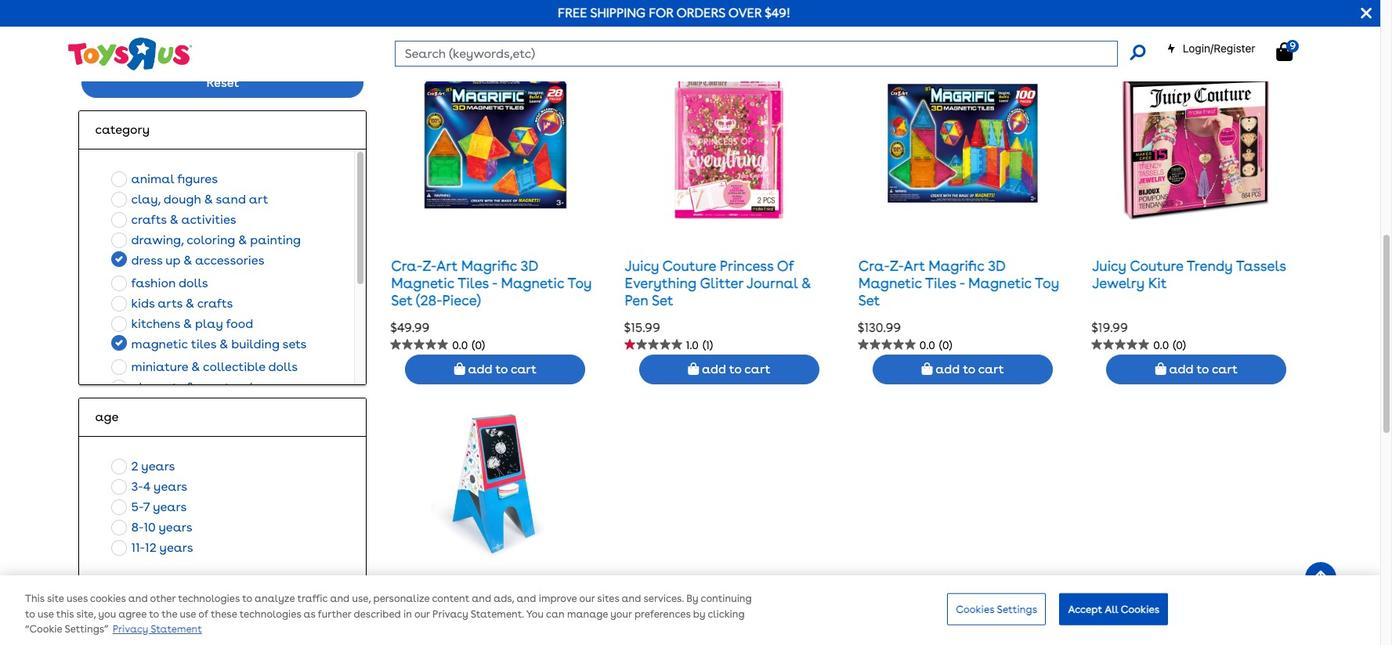 Task type: locate. For each thing, give the bounding box(es) containing it.
& down the dough
[[170, 212, 178, 227]]

2 horizontal spatial 0.0 (0)
[[1154, 340, 1186, 352]]

1 horizontal spatial -
[[960, 275, 965, 292]]

toy inside cra-z-art magrific 3d magnetic tiles - magnetic toy set (28-piece)
[[568, 275, 592, 292]]

2 3d from the left
[[988, 258, 1006, 275]]

0 horizontal spatial crafts
[[131, 212, 167, 227]]

to
[[496, 362, 508, 377], [729, 362, 742, 377], [963, 362, 976, 377], [1197, 362, 1209, 377], [242, 594, 252, 605], [25, 609, 35, 621], [149, 609, 159, 621]]

0 horizontal spatial -
[[492, 275, 497, 292]]

free shipping for orders over $49!
[[558, 5, 791, 20]]

cra- up $130.99
[[859, 258, 890, 275]]

0 vertical spatial crafts
[[131, 212, 167, 227]]

couture up kit
[[1130, 258, 1184, 275]]

2 art from the left
[[904, 258, 925, 275]]

set up $130.99
[[859, 292, 880, 309]]

1 0.0 from the left
[[452, 340, 468, 352]]

1 vertical spatial crafts
[[197, 296, 233, 311]]

1 horizontal spatial cookies
[[1121, 604, 1160, 616]]

years down 8-10 years on the left of page
[[159, 541, 193, 556]]

5-7 years
[[131, 500, 187, 515]]

2 years
[[131, 459, 175, 474]]

z- up $130.99
[[890, 258, 904, 275]]

5-7 years button
[[107, 498, 191, 518]]

miniature
[[131, 360, 188, 375]]

toy for cra-z-art magrific 3d magnetic tiles - magnetic toy set
[[1035, 275, 1060, 292]]

toy
[[568, 275, 592, 292], [1035, 275, 1060, 292]]

clay,
[[131, 192, 161, 207]]

further
[[318, 609, 351, 621]]

11-12 years
[[131, 541, 193, 556]]

1 cookies from the left
[[956, 604, 995, 616]]

brand element
[[95, 614, 350, 633]]

art for cra-z-art magrific 3d magnetic tiles - magnetic toy set (28-piece)
[[436, 258, 458, 275]]

0 horizontal spatial privacy
[[113, 624, 148, 636]]

2 horizontal spatial set
[[859, 292, 880, 309]]

couture inside the juicy couture  trendy tassels jewelry kit
[[1130, 258, 1184, 275]]

years up 5-7 years
[[154, 480, 187, 495]]

0 horizontal spatial set
[[391, 292, 413, 309]]

1 horizontal spatial in
[[422, 601, 434, 618]]

1 horizontal spatial couture
[[1130, 258, 1184, 275]]

- inside cra-z-art magrific 3d magnetic tiles - magnetic toy set
[[960, 275, 965, 292]]

years for 4
[[154, 480, 187, 495]]

3d for cra-z-art magrific 3d magnetic tiles - magnetic toy set (28-piece)
[[521, 258, 538, 275]]

0 horizontal spatial cookies
[[956, 604, 995, 616]]

0 horizontal spatial 3d
[[521, 258, 538, 275]]

2 horizontal spatial 0.0
[[1154, 340, 1169, 352]]

of
[[198, 609, 208, 621]]

years for 10
[[159, 520, 192, 535]]

kitchens
[[131, 317, 180, 332]]

2 toy from the left
[[1035, 275, 1060, 292]]

3 and from the left
[[472, 594, 491, 605]]

"cookie
[[25, 624, 62, 636]]

juicy for juicy couture  princess of everything glitter journal & pen set
[[625, 258, 659, 275]]

tiles for cra-z-art magrific 3d magnetic tiles - magnetic toy set (28-piece)
[[458, 275, 489, 292]]

technologies up of
[[178, 594, 240, 605]]

cart for juicy couture  princess of everything glitter journal & pen set
[[745, 362, 771, 377]]

& up activities
[[204, 192, 213, 207]]

3-4 years
[[131, 480, 187, 495]]

z- up (28-
[[423, 258, 436, 275]]

for
[[649, 5, 674, 20]]

0 horizontal spatial cra-
[[391, 258, 423, 275]]

set inside cra-z-art magrific 3d magnetic tiles - magnetic toy set
[[859, 292, 880, 309]]

0 horizontal spatial couture
[[663, 258, 716, 275]]

1 couture from the left
[[663, 258, 716, 275]]

traffic
[[297, 594, 328, 605]]

0 horizontal spatial in
[[404, 609, 412, 621]]

0 vertical spatial privacy
[[433, 609, 468, 621]]

3 set from the left
[[859, 292, 880, 309]]

juicy inside the juicy couture  trendy tassels jewelry kit
[[1093, 258, 1127, 275]]

juicy up everything
[[625, 258, 659, 275]]

4 magnetic from the left
[[969, 275, 1032, 292]]

cra- inside cra-z-art magrific 3d magnetic tiles - magnetic toy set (28-piece)
[[391, 258, 423, 275]]

set down everything
[[652, 292, 673, 309]]

1 and from the left
[[128, 594, 148, 605]]

shopping bag image for juicy couture  princess of everything glitter journal & pen set
[[688, 363, 699, 375]]

technologies down analyze on the left of page
[[240, 609, 301, 621]]

magnetic tiles & building sets button
[[107, 335, 311, 357]]

3 add from the left
[[936, 362, 960, 377]]

everything
[[625, 275, 697, 292]]

clicking
[[708, 609, 745, 621]]

animal
[[131, 172, 174, 187]]

0.0 down cra-z-art magrific 3d magnetic tiles - magnetic toy set
[[920, 340, 936, 352]]

0 horizontal spatial use
[[38, 609, 54, 621]]

3 cart from the left
[[979, 362, 1004, 377]]

1 0.0 (0) from the left
[[452, 340, 485, 352]]

1 horizontal spatial our
[[580, 594, 595, 605]]

magrific for cra-z-art magrific 3d magnetic tiles - magnetic toy set (28-piece)
[[461, 258, 517, 275]]

11-12 years button
[[107, 538, 198, 559]]

cart
[[511, 362, 537, 377], [745, 362, 771, 377], [979, 362, 1004, 377], [1212, 362, 1238, 377]]

tassels
[[1236, 258, 1287, 275]]

2 tiles from the left
[[925, 275, 957, 292]]

0 horizontal spatial 0.0 (0)
[[452, 340, 485, 352]]

1 toy from the left
[[568, 275, 592, 292]]

your
[[611, 609, 632, 621]]

3 0.0 (0) from the left
[[1154, 340, 1186, 352]]

years up 11-12 years
[[159, 520, 192, 535]]

- for cra-z-art magrific 3d magnetic tiles - magnetic toy set (28-piece)
[[492, 275, 497, 292]]

set for cra-z-art magrific 3d magnetic tiles - magnetic toy set
[[859, 292, 880, 309]]

2 add from the left
[[702, 362, 726, 377]]

toy inside cra-z-art magrific 3d magnetic tiles - magnetic toy set
[[1035, 275, 1060, 292]]

& up playsets & racetracks
[[191, 360, 200, 375]]

free shipping for orders over $49! link
[[558, 5, 791, 20]]

1 magrific from the left
[[461, 258, 517, 275]]

1 horizontal spatial use
[[180, 609, 196, 621]]

1 horizontal spatial 0.0
[[920, 340, 936, 352]]

1 horizontal spatial set
[[652, 292, 673, 309]]

in left one
[[422, 601, 434, 618]]

cra-z-art magrific 3d magnetic tiles - magnetic toy set link
[[859, 258, 1060, 309]]

0 horizontal spatial our
[[415, 609, 430, 621]]

1 3d from the left
[[521, 258, 538, 275]]

1 horizontal spatial z-
[[890, 258, 904, 275]]

juicy up the jewelry
[[1093, 258, 1127, 275]]

journal
[[747, 275, 798, 292]]

2 couture from the left
[[1130, 258, 1184, 275]]

juicy for juicy couture  trendy tassels jewelry kit
[[1093, 258, 1127, 275]]

cra- for cra-z-art magrific 3d magnetic tiles - magnetic toy set (28-piece)
[[391, 258, 423, 275]]

racetracks
[[198, 380, 262, 395]]

2 magrific from the left
[[929, 258, 985, 275]]

of
[[777, 258, 794, 275]]

dolls down sets
[[268, 360, 298, 375]]

0 horizontal spatial juicy
[[625, 258, 659, 275]]

4 add to cart from the left
[[1167, 362, 1238, 377]]

(0) for cra-z-art magrific 3d magnetic tiles - magnetic toy set (28-piece)
[[472, 340, 485, 352]]

2 juicy from the left
[[1093, 258, 1127, 275]]

add to cart button for cra-z-art magrific 3d magnetic tiles - magnetic toy set
[[873, 355, 1053, 385]]

art inside cra-z-art magrific 3d magnetic tiles - magnetic toy set
[[904, 258, 925, 275]]

1 horizontal spatial tiles
[[925, 275, 957, 292]]

z- inside cra-z-art magrific 3d magnetic tiles - magnetic toy set
[[890, 258, 904, 275]]

our up the manage
[[580, 594, 595, 605]]

1 horizontal spatial dolls
[[268, 360, 298, 375]]

0.0 (0) down kit
[[1154, 340, 1186, 352]]

2 cart from the left
[[745, 362, 771, 377]]

magnetic tiles & building sets
[[131, 337, 307, 352]]

0 vertical spatial our
[[580, 594, 595, 605]]

painting
[[250, 233, 301, 248]]

add for juicy couture  trendy tassels jewelry kit
[[1170, 362, 1194, 377]]

use up "cookie
[[38, 609, 54, 621]]

set left (28-
[[391, 292, 413, 309]]

1 - from the left
[[492, 275, 497, 292]]

1 tiles from the left
[[458, 275, 489, 292]]

cra- inside cra-z-art magrific 3d magnetic tiles - magnetic toy set
[[859, 258, 890, 275]]

0 horizontal spatial magrific
[[461, 258, 517, 275]]

1 (0) from the left
[[472, 340, 485, 352]]

cra-z-art magrific 3d magnetic tiles - magnetic toy set (28-piece)
[[391, 258, 592, 309]]

4 cart from the left
[[1212, 362, 1238, 377]]

0 vertical spatial technologies
[[178, 594, 240, 605]]

drawing,
[[131, 233, 184, 248]]

4 add to cart button from the left
[[1107, 355, 1287, 385]]

can
[[546, 609, 565, 621]]

1 horizontal spatial privacy
[[433, 609, 468, 621]]

cra- up (28-
[[391, 258, 423, 275]]

sand
[[216, 192, 246, 207]]

add
[[468, 362, 493, 377], [702, 362, 726, 377], [936, 362, 960, 377], [1170, 362, 1194, 377]]

and up you at bottom left
[[517, 594, 536, 605]]

use left of
[[180, 609, 196, 621]]

2 add to cart button from the left
[[639, 355, 819, 385]]

2 horizontal spatial (0)
[[1173, 340, 1186, 352]]

juicy
[[625, 258, 659, 275], [1093, 258, 1127, 275]]

settings
[[997, 604, 1038, 616]]

cra-
[[391, 258, 423, 275], [859, 258, 890, 275]]

0 horizontal spatial dolls
[[179, 276, 208, 291]]

3d inside cra-z-art magrific 3d magnetic tiles - magnetic toy set (28-piece)
[[521, 258, 538, 275]]

z-
[[423, 258, 436, 275], [890, 258, 904, 275]]

(0) down cra-z-art magrific 3d magnetic tiles - magnetic toy set link
[[940, 340, 953, 352]]

0.0 down the piece)
[[452, 340, 468, 352]]

None search field
[[395, 41, 1145, 67]]

1 horizontal spatial art
[[904, 258, 925, 275]]

3d inside cra-z-art magrific 3d magnetic tiles - magnetic toy set
[[988, 258, 1006, 275]]

cart for cra-z-art magrific 3d magnetic tiles - magnetic toy set
[[979, 362, 1004, 377]]

and up agree on the bottom left of the page
[[128, 594, 148, 605]]

&
[[204, 192, 213, 207], [170, 212, 178, 227], [238, 233, 247, 248], [183, 253, 192, 268], [801, 275, 811, 292], [185, 296, 194, 311], [183, 317, 192, 332], [219, 337, 228, 352], [191, 360, 200, 375], [186, 380, 195, 395]]

1 horizontal spatial 3d
[[988, 258, 1006, 275]]

this
[[56, 609, 74, 621]]

1 cart from the left
[[511, 362, 537, 377]]

& down 'miniature & collectible dolls' button
[[186, 380, 195, 395]]

technologies
[[178, 594, 240, 605], [240, 609, 301, 621]]

fashion dolls
[[131, 276, 208, 291]]

crafts down the clay,
[[131, 212, 167, 227]]

shopping bag image
[[1277, 42, 1293, 61], [454, 363, 465, 375], [688, 363, 699, 375], [922, 363, 933, 375], [1156, 363, 1167, 375]]

and up your
[[622, 594, 641, 605]]

years for 12
[[159, 541, 193, 556]]

2 set from the left
[[652, 292, 673, 309]]

cookies settings button
[[948, 594, 1046, 626]]

and up further
[[330, 594, 350, 605]]

playsets
[[131, 380, 183, 395]]

sets
[[283, 337, 307, 352]]

shopping bag image for juicy couture  trendy tassels jewelry kit
[[1156, 363, 1167, 375]]

2 and from the left
[[330, 594, 350, 605]]

0.0 (0) down cra-z-art magrific 3d magnetic tiles - magnetic toy set
[[920, 340, 953, 352]]

0 horizontal spatial 0.0
[[452, 340, 468, 352]]

couture up everything
[[663, 258, 716, 275]]

1 add to cart from the left
[[465, 362, 537, 377]]

3 add to cart from the left
[[933, 362, 1004, 377]]

set inside cra-z-art magrific 3d magnetic tiles - magnetic toy set (28-piece)
[[391, 292, 413, 309]]

0.0 for cra-z-art magrific 3d magnetic tiles - magnetic toy set (28-piece)
[[452, 340, 468, 352]]

art inside cra-z-art magrific 3d magnetic tiles - magnetic toy set (28-piece)
[[436, 258, 458, 275]]

accept all cookies
[[1068, 604, 1160, 616]]

& right up
[[183, 253, 192, 268]]

2 add to cart from the left
[[699, 362, 771, 377]]

1 add from the left
[[468, 362, 493, 377]]

2 - from the left
[[960, 275, 965, 292]]

1 horizontal spatial toy
[[1035, 275, 1060, 292]]

0.0 down kit
[[1154, 340, 1169, 352]]

tiles for cra-z-art magrific 3d magnetic tiles - magnetic toy set
[[925, 275, 957, 292]]

5 and from the left
[[622, 594, 641, 605]]

1 horizontal spatial cra-
[[859, 258, 890, 275]]

magrific inside cra-z-art magrific 3d magnetic tiles - magnetic toy set (28-piece)
[[461, 258, 517, 275]]

cookies right all at right
[[1121, 604, 1160, 616]]

years up 8-10 years on the left of page
[[153, 500, 187, 515]]

0 horizontal spatial tiles
[[458, 275, 489, 292]]

add for juicy couture  princess of everything glitter journal & pen set
[[702, 362, 726, 377]]

10
[[144, 520, 156, 535]]

our down personalize
[[415, 609, 430, 621]]

kit
[[1149, 275, 1167, 292]]

1 horizontal spatial juicy
[[1093, 258, 1127, 275]]

(0) for cra-z-art magrific 3d magnetic tiles - magnetic toy set
[[940, 340, 953, 352]]

cra-z-art magrific 3d magnetic tiles - magnetic toy set image
[[885, 65, 1042, 222]]

1 horizontal spatial magrific
[[929, 258, 985, 275]]

2 0.0 from the left
[[920, 340, 936, 352]]

1 set from the left
[[391, 292, 413, 309]]

by
[[693, 609, 706, 621]]

crafts up play
[[197, 296, 233, 311]]

cookies
[[956, 604, 995, 616], [1121, 604, 1160, 616]]

$49!
[[765, 5, 791, 20]]

in
[[422, 601, 434, 618], [404, 609, 412, 621]]

4 add from the left
[[1170, 362, 1194, 377]]

analyze
[[255, 594, 295, 605]]

1 horizontal spatial (0)
[[940, 340, 953, 352]]

drawing, coloring & painting
[[131, 233, 301, 248]]

1 z- from the left
[[423, 258, 436, 275]]

2 z- from the left
[[890, 258, 904, 275]]

couture for glitter
[[663, 258, 716, 275]]

privacy inside 'this site uses cookies and other technologies to analyze traffic and use, personalize content and ads, and improve our sites and services. by continuing to use this site, you agree to the use of these technologies as further described in our privacy statement. you can manage your preferences by clicking "cookie settings"'
[[433, 609, 468, 621]]

3 0.0 from the left
[[1154, 340, 1169, 352]]

tiles inside cra-z-art magrific 3d magnetic tiles - magnetic toy set (28-piece)
[[458, 275, 489, 292]]

cra- for cra-z-art magrific 3d magnetic tiles - magnetic toy set
[[859, 258, 890, 275]]

0.0 (0) for cra-z-art magrific 3d magnetic tiles - magnetic toy set
[[920, 340, 953, 352]]

1 juicy from the left
[[625, 258, 659, 275]]

arts
[[158, 296, 183, 311]]

accessories
[[195, 253, 264, 268]]

cart for juicy couture  trendy tassels jewelry kit
[[1212, 362, 1238, 377]]

privacy down content
[[433, 609, 468, 621]]

3d for cra-z-art magrific 3d magnetic tiles - magnetic toy set
[[988, 258, 1006, 275]]

couture inside the juicy couture  princess of everything glitter journal & pen set
[[663, 258, 716, 275]]

dolls down dress up & accessories button at the top left
[[179, 276, 208, 291]]

kids arts & crafts button
[[107, 294, 238, 314]]

and up the statement.
[[472, 594, 491, 605]]

0 horizontal spatial (0)
[[472, 340, 485, 352]]

years for 7
[[153, 500, 187, 515]]

other
[[150, 594, 176, 605]]

1 add to cart button from the left
[[405, 355, 586, 385]]

jewelry
[[1093, 275, 1145, 292]]

two in one easel
[[391, 601, 506, 618]]

2 (0) from the left
[[940, 340, 953, 352]]

cookies left settings
[[956, 604, 995, 616]]

3 (0) from the left
[[1173, 340, 1186, 352]]

kitchens & play food button
[[107, 314, 258, 335]]

fashion dolls button
[[107, 274, 213, 294]]

z- for cra-z-art magrific 3d magnetic tiles - magnetic toy set
[[890, 258, 904, 275]]

1 vertical spatial technologies
[[240, 609, 301, 621]]

in down personalize
[[404, 609, 412, 621]]

cra-z-art magrific 3d magnetic tiles - magnetic toy set (28-piece) link
[[391, 258, 592, 309]]

& down kids arts & crafts
[[183, 317, 192, 332]]

(0) down juicy couture  trendy tassels jewelry kit link
[[1173, 340, 1186, 352]]

1 cra- from the left
[[391, 258, 423, 275]]

1 magnetic from the left
[[391, 275, 455, 292]]

z- inside cra-z-art magrific 3d magnetic tiles - magnetic toy set (28-piece)
[[423, 258, 436, 275]]

privacy
[[433, 609, 468, 621], [113, 624, 148, 636]]

0 horizontal spatial toy
[[568, 275, 592, 292]]

0 horizontal spatial art
[[436, 258, 458, 275]]

3 magnetic from the left
[[859, 275, 922, 292]]

set inside the juicy couture  princess of everything glitter journal & pen set
[[652, 292, 673, 309]]

2 cra- from the left
[[859, 258, 890, 275]]

statement
[[151, 624, 202, 636]]

clay, dough & sand art button
[[107, 190, 273, 210]]

0 horizontal spatial z-
[[423, 258, 436, 275]]

privacy down agree on the bottom left of the page
[[113, 624, 148, 636]]

3 add to cart button from the left
[[873, 355, 1053, 385]]

0.0 (0) down the piece)
[[452, 340, 485, 352]]

1 art from the left
[[436, 258, 458, 275]]

- inside cra-z-art magrific 3d magnetic tiles - magnetic toy set (28-piece)
[[492, 275, 497, 292]]

tiles inside cra-z-art magrific 3d magnetic tiles - magnetic toy set
[[925, 275, 957, 292]]

magnetic
[[131, 337, 188, 352]]

in inside 'this site uses cookies and other technologies to analyze traffic and use, personalize content and ads, and improve our sites and services. by continuing to use this site, you agree to the use of these technologies as further described in our privacy statement. you can manage your preferences by clicking "cookie settings"'
[[404, 609, 412, 621]]

& right journal
[[801, 275, 811, 292]]

2 0.0 (0) from the left
[[920, 340, 953, 352]]

over
[[729, 5, 762, 20]]

(0) down the piece)
[[472, 340, 485, 352]]

shopping bag image inside "9" link
[[1277, 42, 1293, 61]]

juicy inside the juicy couture  princess of everything glitter journal & pen set
[[625, 258, 659, 275]]

magrific inside cra-z-art magrific 3d magnetic tiles - magnetic toy set
[[929, 258, 985, 275]]

statement.
[[471, 609, 524, 621]]

1 horizontal spatial 0.0 (0)
[[920, 340, 953, 352]]

agree
[[118, 609, 147, 621]]



Task type: describe. For each thing, give the bounding box(es) containing it.
5
[[823, 24, 829, 37]]

1 use from the left
[[38, 609, 54, 621]]

3-
[[131, 480, 143, 495]]

coloring
[[187, 233, 235, 248]]

$49.99
[[390, 321, 430, 336]]

miniature & collectible dolls
[[131, 360, 298, 375]]

2 use from the left
[[180, 609, 196, 621]]

add to cart button for juicy couture  princess of everything glitter journal & pen set
[[639, 355, 819, 385]]

add to cart for juicy couture  princess of everything glitter journal & pen set
[[699, 362, 771, 377]]

1 vertical spatial our
[[415, 609, 430, 621]]

8-10 years
[[131, 520, 192, 535]]

two in one easel image
[[431, 408, 560, 565]]

food
[[226, 317, 253, 332]]

juicy couture  princess of everything glitter journal & pen set image
[[651, 65, 808, 222]]

free
[[558, 5, 587, 20]]

2 cookies from the left
[[1121, 604, 1160, 616]]

9 link
[[1277, 40, 1309, 62]]

juicy couture  princess of everything glitter journal & pen set
[[625, 258, 811, 309]]

z- for cra-z-art magrific 3d magnetic tiles - magnetic toy set (28-piece)
[[423, 258, 436, 275]]

1 vertical spatial privacy
[[113, 624, 148, 636]]

piece)
[[442, 292, 481, 309]]

art for cra-z-art magrific 3d magnetic tiles - magnetic toy set
[[904, 258, 925, 275]]

clay, dough & sand art
[[131, 192, 268, 207]]

login/register
[[1183, 42, 1256, 55]]

reset button
[[82, 68, 364, 98]]

12
[[145, 541, 157, 556]]

toy for cra-z-art magrific 3d magnetic tiles - magnetic toy set (28-piece)
[[568, 275, 592, 292]]

0.0 for cra-z-art magrific 3d magnetic tiles - magnetic toy set
[[920, 340, 936, 352]]

kids arts & crafts
[[131, 296, 233, 311]]

age element
[[95, 408, 350, 427]]

kitchens & play food
[[131, 317, 253, 332]]

login/register button
[[1167, 41, 1256, 56]]

0.0 (0) for cra-z-art magrific 3d magnetic tiles - magnetic toy set (28-piece)
[[452, 340, 485, 352]]

close button image
[[1361, 5, 1372, 22]]

accept
[[1068, 604, 1103, 616]]

up
[[166, 253, 180, 268]]

crafts & activities button
[[107, 210, 241, 230]]

orders
[[677, 5, 726, 20]]

building
[[231, 337, 280, 352]]

shopping bag image for cra-z-art magrific 3d magnetic tiles - magnetic toy set
[[922, 363, 933, 375]]

cart for cra-z-art magrific 3d magnetic tiles - magnetic toy set (28-piece)
[[511, 362, 537, 377]]

& up accessories
[[238, 233, 247, 248]]

1 horizontal spatial crafts
[[197, 296, 233, 311]]

product-tab tab panel
[[67, 23, 1316, 646]]

juicy couture  trendy tassels jewelry kit
[[1093, 258, 1287, 292]]

4 and from the left
[[517, 594, 536, 605]]

(1)
[[703, 340, 713, 352]]

use,
[[352, 594, 371, 605]]

content
[[432, 594, 470, 605]]

sites
[[597, 594, 619, 605]]

juicy couture  princess of everything glitter journal & pen set link
[[625, 258, 811, 309]]

tiles
[[191, 337, 216, 352]]

playsets & racetracks
[[131, 380, 262, 395]]

category element
[[95, 121, 350, 140]]

dress
[[131, 253, 163, 268]]

toys r us image
[[67, 36, 192, 72]]

personalize
[[373, 594, 430, 605]]

category
[[95, 122, 150, 137]]

juicy couture  trendy tassels jewelry kit link
[[1093, 258, 1287, 292]]

princess
[[720, 258, 774, 275]]

(0) for juicy couture  trendy tassels jewelry kit
[[1173, 340, 1186, 352]]

two
[[391, 601, 419, 618]]

crafts & activities
[[131, 212, 236, 227]]

easel
[[469, 601, 506, 618]]

5-
[[131, 500, 143, 515]]

miniature & collectible dolls button
[[107, 357, 302, 378]]

2 magnetic from the left
[[501, 275, 565, 292]]

age
[[95, 410, 119, 425]]

add to cart for cra-z-art magrific 3d magnetic tiles - magnetic toy set (28-piece)
[[465, 362, 537, 377]]

0.0 (0) for juicy couture  trendy tassels jewelry kit
[[1154, 340, 1186, 352]]

manage
[[567, 609, 608, 621]]

shopping bag image for cra-z-art magrific 3d magnetic tiles - magnetic toy set (28-piece)
[[454, 363, 465, 375]]

1 vertical spatial dolls
[[268, 360, 298, 375]]

2 years button
[[107, 457, 180, 477]]

cra-z-art magrific 3d magnetic tiles - magnetic toy set (28-piece) image
[[417, 65, 574, 222]]

add for cra-z-art magrific 3d magnetic tiles - magnetic toy set
[[936, 362, 960, 377]]

8-10 years button
[[107, 518, 197, 538]]

privacy statement
[[113, 624, 202, 636]]

add to cart button for cra-z-art magrific 3d magnetic tiles - magnetic toy set (28-piece)
[[405, 355, 586, 385]]

years up the 3-4 years
[[141, 459, 175, 474]]

all
[[1105, 604, 1119, 616]]

0 vertical spatial dolls
[[179, 276, 208, 291]]

activities
[[181, 212, 236, 227]]

animal figures button
[[107, 169, 223, 190]]

shipping
[[590, 5, 646, 20]]

trendy
[[1187, 258, 1233, 275]]

add to cart for juicy couture  trendy tassels jewelry kit
[[1167, 362, 1238, 377]]

results
[[832, 24, 870, 37]]

set for cra-z-art magrific 3d magnetic tiles - magnetic toy set (28-piece)
[[391, 292, 413, 309]]

add for cra-z-art magrific 3d magnetic tiles - magnetic toy set (28-piece)
[[468, 362, 493, 377]]

& inside the juicy couture  princess of everything glitter journal & pen set
[[801, 275, 811, 292]]

by
[[687, 594, 699, 605]]

improve
[[539, 594, 577, 605]]

continuing
[[701, 594, 752, 605]]

pen
[[625, 292, 649, 309]]

Enter Keyword or Item No. search field
[[395, 41, 1118, 67]]

drawing, coloring & painting button
[[107, 230, 306, 251]]

2
[[131, 459, 138, 474]]

two in one easel link
[[391, 601, 506, 618]]

couture for kit
[[1130, 258, 1184, 275]]

$130.99
[[858, 321, 901, 336]]

site,
[[76, 609, 96, 621]]

uses
[[67, 594, 88, 605]]

fashion
[[131, 276, 176, 291]]

1.0 (1)
[[686, 340, 713, 352]]

add to cart button for juicy couture  trendy tassels jewelry kit
[[1107, 355, 1287, 385]]

& right tiles
[[219, 337, 228, 352]]

reset
[[206, 75, 239, 90]]

kids
[[131, 296, 155, 311]]

art
[[249, 192, 268, 207]]

dress up & accessories button
[[107, 251, 269, 274]]

- for cra-z-art magrific 3d magnetic tiles - magnetic toy set
[[960, 275, 965, 292]]

& right arts
[[185, 296, 194, 311]]

play
[[195, 317, 223, 332]]

juicy couture  trendy tassels jewelry kit image
[[1118, 65, 1275, 222]]

3-4 years button
[[107, 477, 192, 498]]

cra-z-art magrific 3d magnetic tiles - magnetic toy set
[[859, 258, 1060, 309]]

0.0 for juicy couture  trendy tassels jewelry kit
[[1154, 340, 1169, 352]]

11-
[[131, 541, 145, 556]]

dough
[[164, 192, 201, 207]]

these
[[211, 609, 237, 621]]

this
[[25, 594, 45, 605]]

in inside product-tab tab panel
[[422, 601, 434, 618]]

add to cart for cra-z-art magrific 3d magnetic tiles - magnetic toy set
[[933, 362, 1004, 377]]

& inside 'button'
[[183, 317, 192, 332]]

site
[[47, 594, 64, 605]]

magrific for cra-z-art magrific 3d magnetic tiles - magnetic toy set
[[929, 258, 985, 275]]



Task type: vqa. For each thing, say whether or not it's contained in the screenshot.
trending
no



